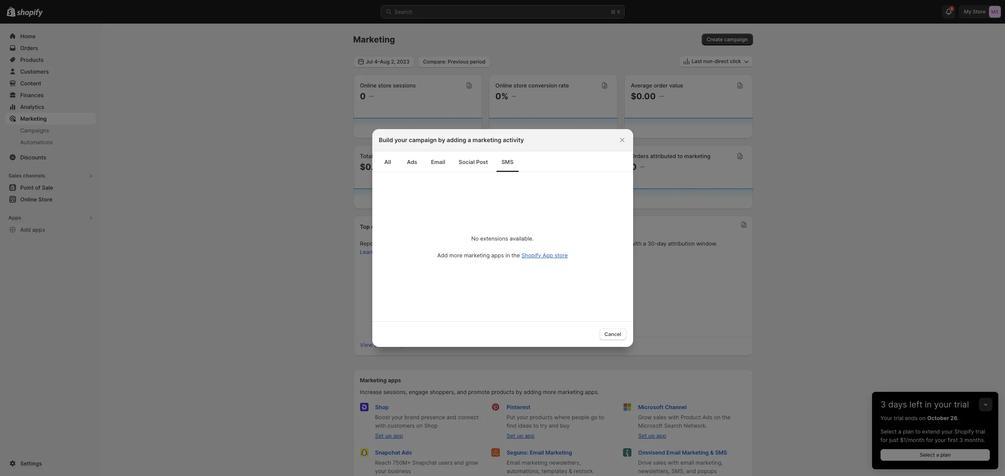Task type: describe. For each thing, give the bounding box(es) containing it.
and inside snapchat ads reach 750m+ snapchat users and grow your business
[[454, 460, 464, 466]]

set up app link for pinterest put your products where people go to find ideas to try and buy set up app
[[507, 433, 535, 439]]

26
[[951, 415, 958, 422]]

total sales
[[360, 153, 388, 160]]

1 horizontal spatial shop
[[425, 423, 438, 429]]

$1/month
[[901, 437, 925, 444]]

$0.00 for average
[[631, 91, 656, 101]]

app inside shop boost your brand presence and connect with customers on shop set up app
[[394, 433, 403, 439]]

snapchat ads reach 750m+ snapchat users and grow your business
[[375, 450, 478, 475]]

a inside the reporting is based on your utm parameters and connected app activities to your online store. reported with a 30-day attribution window. learn more
[[643, 240, 647, 247]]

sales channels button
[[5, 170, 96, 182]]

snapchat ads link
[[375, 450, 412, 456]]

newsletters, inside omnisend email marketing & sms drive sales with email marketing, newsletters, sms, and popups
[[639, 468, 670, 475]]

your inside 3 days left in your trial dropdown button
[[935, 400, 952, 410]]

drive
[[639, 460, 652, 466]]

channels
[[23, 173, 45, 179]]

set up app link for microsoft channel grow sales with product ads on the microsoft search network. set up app
[[639, 433, 667, 439]]

set up app link for shop boost your brand presence and connect with customers on shop set up app
[[375, 433, 403, 439]]

shoppers,
[[430, 389, 456, 396]]

no change image for store
[[369, 93, 374, 100]]

no change image for $0.00
[[388, 164, 393, 170]]

pinterest
[[507, 404, 531, 411]]

window.
[[697, 240, 718, 247]]

users
[[439, 460, 453, 466]]

your left the online
[[559, 240, 571, 247]]

with inside microsoft channel grow sales with product ads on the microsoft search network. set up app
[[669, 414, 680, 421]]

find
[[507, 423, 517, 429]]

extend
[[923, 429, 941, 435]]

select for select a plan to extend your shopify trial for just $1/month for your first 3 months.
[[881, 429, 897, 435]]

your left the utm
[[418, 240, 430, 247]]

home
[[20, 33, 36, 40]]

your trial ends on october 26 .
[[881, 415, 960, 422]]

3 days left in your trial button
[[873, 392, 999, 410]]

marketing inside seguno: email marketing email marketing newsletters, automations, templates & restock
[[546, 450, 572, 456]]

campaigns link
[[5, 125, 96, 136]]

no change image for 0%
[[512, 93, 517, 100]]

search inside microsoft channel grow sales with product ads on the microsoft search network. set up app
[[665, 423, 683, 429]]

app inside the reporting is based on your utm parameters and connected app activities to your online store. reported with a 30-day attribution window. learn more
[[516, 240, 526, 247]]

to right attributed
[[678, 153, 683, 160]]

all button
[[376, 152, 400, 172]]

social post
[[459, 159, 488, 165]]

app inside pinterest put your products where people go to find ideas to try and buy set up app
[[525, 433, 535, 439]]

your up first
[[942, 429, 953, 435]]

omnisend email marketing & sms drive sales with email marketing, newsletters, sms, and popups
[[639, 450, 728, 475]]

product
[[681, 414, 701, 421]]

your inside snapchat ads reach 750m+ snapchat users and grow your business
[[375, 468, 387, 475]]

a down select a plan to extend your shopify trial for just $1/month for your first 3 months.
[[937, 452, 940, 458]]

apps inside build your campaign by adding a marketing activity dialog
[[492, 252, 504, 259]]

activities
[[528, 240, 551, 247]]

campaigns
[[20, 127, 49, 134]]

0 for orders
[[631, 162, 637, 172]]

3 inside dropdown button
[[881, 400, 886, 410]]

seguno: email marketing link
[[507, 450, 572, 456]]

set inside pinterest put your products where people go to find ideas to try and buy set up app
[[507, 433, 516, 439]]

with inside omnisend email marketing & sms drive sales with email marketing, newsletters, sms, and popups
[[668, 460, 679, 466]]

your left first
[[935, 437, 947, 444]]

brand
[[405, 414, 420, 421]]

no extensions available.
[[472, 235, 534, 242]]

and inside shop boost your brand presence and connect with customers on shop set up app
[[447, 414, 457, 421]]

customers
[[388, 423, 415, 429]]

store inside build your campaign by adding a marketing activity dialog
[[555, 252, 568, 259]]

total
[[360, 153, 373, 160]]

your inside pinterest put your products where people go to find ideas to try and buy set up app
[[517, 414, 529, 421]]

online for 0
[[360, 82, 377, 89]]

on inside the reporting is based on your utm parameters and connected app activities to your online store. reported with a 30-day attribution window. learn more
[[410, 240, 417, 247]]

sms inside button
[[502, 159, 514, 165]]

grow
[[466, 460, 478, 466]]

discounts link
[[5, 152, 96, 163]]

1 horizontal spatial adding
[[524, 389, 542, 396]]

1 vertical spatial by
[[516, 389, 523, 396]]

store for 0
[[378, 82, 392, 89]]

ads button
[[400, 152, 425, 172]]

october
[[928, 415, 950, 422]]

average order value
[[631, 82, 684, 89]]

0 vertical spatial products
[[492, 389, 515, 396]]

social
[[459, 159, 475, 165]]

activity
[[503, 136, 524, 144]]

campaign inside build your campaign by adding a marketing activity dialog
[[409, 136, 437, 144]]

products inside pinterest put your products where people go to find ideas to try and buy set up app
[[530, 414, 553, 421]]

marketing apps
[[360, 377, 401, 384]]

store.
[[589, 240, 604, 247]]

more inside the reporting is based on your utm parameters and connected app activities to your online store. reported with a 30-day attribution window. learn more
[[376, 249, 389, 256]]

email
[[681, 460, 695, 466]]

try
[[540, 423, 548, 429]]

2 horizontal spatial more
[[543, 389, 556, 396]]

apps button
[[5, 212, 96, 224]]

in inside dropdown button
[[925, 400, 932, 410]]

0 horizontal spatial snapchat
[[375, 450, 400, 456]]

ideas
[[518, 423, 532, 429]]

connected
[[487, 240, 515, 247]]

cancel
[[605, 331, 622, 338]]

settings
[[20, 461, 42, 467]]

marketing inside omnisend email marketing & sms drive sales with email marketing, newsletters, sms, and popups
[[682, 450, 709, 456]]

sales inside microsoft channel grow sales with product ads on the microsoft search network. set up app
[[654, 414, 667, 421]]

performance
[[394, 224, 428, 230]]

app
[[543, 252, 553, 259]]

add for add apps
[[20, 226, 31, 233]]

store for 0%
[[514, 82, 527, 89]]

online store sessions
[[360, 82, 416, 89]]

engage
[[409, 389, 428, 396]]

set inside microsoft channel grow sales with product ads on the microsoft search network. set up app
[[639, 433, 647, 439]]

no change image for attributed
[[640, 164, 645, 170]]

left
[[910, 400, 923, 410]]

marketing right attributed
[[685, 153, 711, 160]]

sales channels
[[8, 173, 45, 179]]

view channel report
[[360, 342, 412, 349]]

.
[[958, 415, 960, 422]]

apps for marketing apps
[[388, 377, 401, 384]]

no
[[472, 235, 479, 242]]

people
[[572, 414, 590, 421]]

sms button
[[495, 152, 521, 172]]

just
[[890, 437, 899, 444]]

750m+
[[393, 460, 411, 466]]

add more marketing apps in the shopify app store
[[438, 252, 568, 259]]

boost
[[375, 414, 390, 421]]

up inside shop boost your brand presence and connect with customers on shop set up app
[[386, 433, 392, 439]]

apps for add apps
[[32, 226, 45, 233]]

trial inside select a plan to extend your shopify trial for just $1/month for your first 3 months.
[[976, 429, 986, 435]]

order
[[654, 82, 668, 89]]

1 horizontal spatial $0.00
[[496, 162, 521, 172]]

ads inside microsoft channel grow sales with product ads on the microsoft search network. set up app
[[703, 414, 713, 421]]

network.
[[684, 423, 708, 429]]

put
[[507, 414, 516, 421]]

to inside select a plan to extend your shopify trial for just $1/month for your first 3 months.
[[916, 429, 921, 435]]

months.
[[965, 437, 986, 444]]

reported
[[605, 240, 629, 247]]

3 inside select a plan to extend your shopify trial for just $1/month for your first 3 months.
[[960, 437, 964, 444]]

shopify image
[[17, 9, 43, 17]]

omnisend
[[639, 450, 666, 456]]

sales
[[8, 173, 22, 179]]

home link
[[5, 30, 96, 42]]

apps.
[[585, 389, 599, 396]]

sales inside omnisend email marketing & sms drive sales with email marketing, newsletters, sms, and popups
[[653, 460, 667, 466]]

& inside seguno: email marketing email marketing newsletters, automations, templates & restock
[[569, 468, 573, 475]]

connect
[[458, 414, 479, 421]]

up inside pinterest put your products where people go to find ideas to try and buy set up app
[[517, 433, 524, 439]]

sms inside omnisend email marketing & sms drive sales with email marketing, newsletters, sms, and popups
[[716, 450, 728, 456]]

marketing link
[[5, 113, 96, 125]]



Task type: vqa. For each thing, say whether or not it's contained in the screenshot.
the bottommost stock
no



Task type: locate. For each thing, give the bounding box(es) containing it.
& up marketing,
[[711, 450, 714, 456]]

channel for top
[[371, 224, 392, 230]]

0 vertical spatial newsletters,
[[549, 460, 581, 466]]

0 vertical spatial trial
[[955, 400, 970, 410]]

app left the activities
[[516, 240, 526, 247]]

1 horizontal spatial add
[[438, 252, 448, 259]]

1 for from the left
[[881, 437, 888, 444]]

and down 'email'
[[687, 468, 696, 475]]

shop down presence
[[425, 423, 438, 429]]

ads inside snapchat ads reach 750m+ snapchat users and grow your business
[[402, 450, 412, 456]]

buy
[[560, 423, 570, 429]]

ads inside ads button
[[407, 159, 418, 165]]

the down available.
[[512, 252, 520, 259]]

promote
[[468, 389, 490, 396]]

1 microsoft from the top
[[639, 404, 664, 411]]

0 horizontal spatial up
[[386, 433, 392, 439]]

adding
[[447, 136, 467, 144], [524, 389, 542, 396]]

utm
[[431, 240, 444, 247]]

channel
[[665, 404, 687, 411]]

on down brand
[[417, 423, 423, 429]]

and left connected
[[476, 240, 486, 247]]

with down channel at right
[[669, 414, 680, 421]]

your inside shop boost your brand presence and connect with customers on shop set up app
[[392, 414, 403, 421]]

for down extend
[[927, 437, 934, 444]]

0 horizontal spatial no change image
[[388, 164, 393, 170]]

plan inside select a plan to extend your shopify trial for just $1/month for your first 3 months.
[[903, 429, 914, 435]]

adding inside build your campaign by adding a marketing activity dialog
[[447, 136, 467, 144]]

email down build your campaign by adding a marketing activity
[[431, 159, 446, 165]]

store right app
[[555, 252, 568, 259]]

orders attributed to marketing
[[631, 153, 711, 160]]

select a plan link
[[881, 450, 991, 461]]

1 vertical spatial newsletters,
[[639, 468, 670, 475]]

add down apps
[[20, 226, 31, 233]]

trial inside 3 days left in your trial dropdown button
[[955, 400, 970, 410]]

0 horizontal spatial no change image
[[369, 93, 374, 100]]

0 vertical spatial in
[[506, 252, 510, 259]]

and
[[476, 240, 486, 247], [457, 389, 467, 396], [447, 414, 457, 421], [549, 423, 559, 429], [454, 460, 464, 466], [687, 468, 696, 475]]

online
[[572, 240, 588, 247]]

plan up $1/month
[[903, 429, 914, 435]]

email down seguno:
[[507, 460, 521, 466]]

trial right the your
[[894, 415, 904, 422]]

trial up .
[[955, 400, 970, 410]]

0 horizontal spatial shop
[[375, 404, 389, 411]]

0 horizontal spatial &
[[569, 468, 573, 475]]

apps down connected
[[492, 252, 504, 259]]

shop up boost
[[375, 404, 389, 411]]

by up pinterest link
[[516, 389, 523, 396]]

by up email button
[[438, 136, 445, 144]]

view
[[360, 342, 373, 349]]

sales right total
[[375, 153, 388, 160]]

1 vertical spatial microsoft
[[639, 423, 663, 429]]

and inside the reporting is based on your utm parameters and connected app activities to your online store. reported with a 30-day attribution window. learn more
[[476, 240, 486, 247]]

0 horizontal spatial newsletters,
[[549, 460, 581, 466]]

3 days left in your trial element
[[873, 414, 999, 470]]

shopify inside build your campaign by adding a marketing activity dialog
[[522, 252, 541, 259]]

shopify for app
[[522, 252, 541, 259]]

0%
[[496, 91, 509, 101]]

1 set from the left
[[375, 433, 384, 439]]

sessions
[[393, 82, 416, 89]]

a inside dialog
[[468, 136, 471, 144]]

select for select a plan
[[920, 452, 936, 458]]

channel
[[371, 224, 392, 230], [374, 342, 395, 349]]

0 vertical spatial add
[[20, 226, 31, 233]]

shopify inside select a plan to extend your shopify trial for just $1/month for your first 3 months.
[[955, 429, 975, 435]]

2 up from the left
[[517, 433, 524, 439]]

set inside shop boost your brand presence and connect with customers on shop set up app
[[375, 433, 384, 439]]

learn more link
[[360, 249, 389, 256]]

top
[[360, 224, 370, 230]]

no change image down orders
[[640, 164, 645, 170]]

build your campaign by adding a marketing activity dialog
[[0, 129, 1006, 347]]

shopify app store link
[[522, 252, 568, 259]]

1 horizontal spatial plan
[[941, 452, 951, 458]]

ads up 'network.'
[[703, 414, 713, 421]]

add for add more marketing apps in the shopify app store
[[438, 252, 448, 259]]

and inside pinterest put your products where people go to find ideas to try and buy set up app
[[549, 423, 559, 429]]

0 vertical spatial shopify
[[522, 252, 541, 259]]

1 vertical spatial plan
[[941, 452, 951, 458]]

1 horizontal spatial 3
[[960, 437, 964, 444]]

select a plan
[[920, 452, 951, 458]]

shop link
[[375, 404, 389, 411]]

set down grow at the bottom
[[639, 433, 647, 439]]

marketing up post
[[473, 136, 502, 144]]

app down customers on the left of page
[[394, 433, 403, 439]]

plan
[[903, 429, 914, 435], [941, 452, 951, 458]]

0 horizontal spatial set
[[375, 433, 384, 439]]

tab list inside build your campaign by adding a marketing activity dialog
[[376, 152, 630, 172]]

set down 'find'
[[507, 433, 516, 439]]

1 horizontal spatial apps
[[388, 377, 401, 384]]

plan down first
[[941, 452, 951, 458]]

to up app
[[552, 240, 558, 247]]

with up sms, at the right of page
[[668, 460, 679, 466]]

1 horizontal spatial for
[[927, 437, 934, 444]]

sales down microsoft channel link
[[654, 414, 667, 421]]

k
[[618, 8, 621, 15]]

no change image for order
[[660, 93, 664, 100]]

1 horizontal spatial 0
[[631, 162, 637, 172]]

1 vertical spatial trial
[[894, 415, 904, 422]]

on inside shop boost your brand presence and connect with customers on shop set up app
[[417, 423, 423, 429]]

create
[[707, 36, 723, 43]]

1 horizontal spatial shopify
[[955, 429, 975, 435]]

more inside build your campaign by adding a marketing activity dialog
[[450, 252, 463, 259]]

1 horizontal spatial products
[[530, 414, 553, 421]]

sms down activity
[[502, 159, 514, 165]]

trial up months.
[[976, 429, 986, 435]]

3 set from the left
[[639, 433, 647, 439]]

first
[[948, 437, 959, 444]]

2 horizontal spatial set
[[639, 433, 647, 439]]

& left restock
[[569, 468, 573, 475]]

2 horizontal spatial set up app link
[[639, 433, 667, 439]]

add inside dialog
[[438, 252, 448, 259]]

your
[[881, 415, 893, 422]]

plan for select a plan to extend your shopify trial for just $1/month for your first 3 months.
[[903, 429, 914, 435]]

marketing down no
[[464, 252, 490, 259]]

0 vertical spatial adding
[[447, 136, 467, 144]]

create campaign
[[707, 36, 748, 43]]

1 vertical spatial apps
[[492, 252, 504, 259]]

campaign up ads button
[[409, 136, 437, 144]]

email up 'email'
[[667, 450, 681, 456]]

marketing,
[[696, 460, 723, 466]]

snapchat up reach
[[375, 450, 400, 456]]

set
[[375, 433, 384, 439], [507, 433, 516, 439], [639, 433, 647, 439]]

0 horizontal spatial online
[[360, 82, 377, 89]]

a up the social
[[468, 136, 471, 144]]

ends
[[906, 415, 918, 422]]

1 horizontal spatial the
[[722, 414, 731, 421]]

to left try
[[534, 423, 539, 429]]

campaign right create
[[725, 36, 748, 43]]

0 vertical spatial select
[[881, 429, 897, 435]]

1 horizontal spatial by
[[516, 389, 523, 396]]

1 vertical spatial sms
[[716, 450, 728, 456]]

a left 30-
[[643, 240, 647, 247]]

0 vertical spatial ads
[[407, 159, 418, 165]]

⌘
[[611, 8, 616, 15]]

and left promote
[[457, 389, 467, 396]]

orders
[[631, 153, 649, 160]]

in inside dialog
[[506, 252, 510, 259]]

2 vertical spatial trial
[[976, 429, 986, 435]]

1 set up app link from the left
[[375, 433, 403, 439]]

1 vertical spatial ads
[[703, 414, 713, 421]]

1 vertical spatial the
[[722, 414, 731, 421]]

the right product
[[722, 414, 731, 421]]

on inside 3 days left in your trial element
[[920, 415, 926, 422]]

1 vertical spatial channel
[[374, 342, 395, 349]]

0 vertical spatial channel
[[371, 224, 392, 230]]

set up app link down customers on the left of page
[[375, 433, 403, 439]]

attributed
[[651, 153, 677, 160]]

day
[[658, 240, 667, 247]]

3 set up app link from the left
[[639, 433, 667, 439]]

1 vertical spatial shopify
[[955, 429, 975, 435]]

marketing left 'apps.'
[[558, 389, 584, 396]]

microsoft down grow at the bottom
[[639, 423, 663, 429]]

2 set from the left
[[507, 433, 516, 439]]

all
[[385, 159, 391, 165]]

0 vertical spatial snapchat
[[375, 450, 400, 456]]

automations,
[[507, 468, 540, 475]]

set up app link down the ideas
[[507, 433, 535, 439]]

up inside microsoft channel grow sales with product ads on the microsoft search network. set up app
[[649, 433, 655, 439]]

a
[[468, 136, 471, 144], [643, 240, 647, 247], [899, 429, 902, 435], [937, 452, 940, 458]]

select inside select a plan to extend your shopify trial for just $1/month for your first 3 months.
[[881, 429, 897, 435]]

0 vertical spatial campaign
[[725, 36, 748, 43]]

1 vertical spatial 3
[[960, 437, 964, 444]]

available.
[[510, 235, 534, 242]]

1 online from the left
[[360, 82, 377, 89]]

search
[[395, 8, 413, 15], [665, 423, 683, 429]]

marketing inside seguno: email marketing email marketing newsletters, automations, templates & restock
[[522, 460, 548, 466]]

0 down online store sessions
[[360, 91, 366, 101]]

products up pinterest link
[[492, 389, 515, 396]]

no change image down the order at the top right
[[660, 93, 664, 100]]

conversion
[[529, 82, 557, 89]]

up up omnisend at the right of the page
[[649, 433, 655, 439]]

0 vertical spatial 3
[[881, 400, 886, 410]]

$0.00
[[631, 91, 656, 101], [360, 162, 385, 172], [496, 162, 521, 172]]

and left the 'grow'
[[454, 460, 464, 466]]

templates
[[542, 468, 568, 475]]

on right based
[[410, 240, 417, 247]]

1 vertical spatial select
[[920, 452, 936, 458]]

1 horizontal spatial snapchat
[[413, 460, 437, 466]]

based
[[393, 240, 409, 247]]

0 horizontal spatial products
[[492, 389, 515, 396]]

up down customers on the left of page
[[386, 433, 392, 439]]

products up try
[[530, 414, 553, 421]]

plan for select a plan
[[941, 452, 951, 458]]

1 vertical spatial in
[[925, 400, 932, 410]]

sales down omnisend at the right of the page
[[653, 460, 667, 466]]

more down is at the left bottom
[[376, 249, 389, 256]]

1 horizontal spatial search
[[665, 423, 683, 429]]

$0.00 for total
[[360, 162, 385, 172]]

2 horizontal spatial trial
[[976, 429, 986, 435]]

&
[[711, 450, 714, 456], [569, 468, 573, 475]]

0 horizontal spatial store
[[378, 82, 392, 89]]

0 horizontal spatial 3
[[881, 400, 886, 410]]

tab list containing all
[[376, 152, 630, 172]]

1 vertical spatial snapchat
[[413, 460, 437, 466]]

shop boost your brand presence and connect with customers on shop set up app
[[375, 404, 479, 439]]

1 horizontal spatial no change image
[[512, 93, 517, 100]]

more down parameters
[[450, 252, 463, 259]]

apps up sessions,
[[388, 377, 401, 384]]

2 for from the left
[[927, 437, 934, 444]]

extensions
[[481, 235, 508, 242]]

2 horizontal spatial apps
[[492, 252, 504, 259]]

1 horizontal spatial set
[[507, 433, 516, 439]]

a inside select a plan to extend your shopify trial for just $1/month for your first 3 months.
[[899, 429, 902, 435]]

to right go
[[599, 414, 605, 421]]

0 vertical spatial no change image
[[512, 93, 517, 100]]

1 horizontal spatial select
[[920, 452, 936, 458]]

2 set up app link from the left
[[507, 433, 535, 439]]

email right seguno:
[[530, 450, 544, 456]]

0 horizontal spatial more
[[376, 249, 389, 256]]

0 horizontal spatial for
[[881, 437, 888, 444]]

1 horizontal spatial in
[[925, 400, 932, 410]]

with inside the reporting is based on your utm parameters and connected app activities to your online store. reported with a 30-day attribution window. learn more
[[631, 240, 642, 247]]

reach
[[375, 460, 391, 466]]

0 for online
[[360, 91, 366, 101]]

campaign inside create campaign button
[[725, 36, 748, 43]]

no change image right 0%
[[512, 93, 517, 100]]

snapchat left users
[[413, 460, 437, 466]]

0 vertical spatial sales
[[375, 153, 388, 160]]

3 up from the left
[[649, 433, 655, 439]]

to
[[678, 153, 683, 160], [552, 240, 558, 247], [599, 414, 605, 421], [534, 423, 539, 429], [916, 429, 921, 435]]

online for 0%
[[496, 82, 512, 89]]

online up 0%
[[496, 82, 512, 89]]

adding up pinterest link
[[524, 389, 542, 396]]

the inside microsoft channel grow sales with product ads on the microsoft search network. set up app
[[722, 414, 731, 421]]

increase sessions, engage shoppers, and promote products by adding more marketing apps.
[[360, 389, 599, 396]]

0 vertical spatial shop
[[375, 404, 389, 411]]

add apps
[[20, 226, 45, 233]]

to up $1/month
[[916, 429, 921, 435]]

seguno: email marketing email marketing newsletters, automations, templates & restock
[[507, 450, 593, 475]]

0 horizontal spatial select
[[881, 429, 897, 435]]

sms up marketing,
[[716, 450, 728, 456]]

set down boost
[[375, 433, 384, 439]]

grow
[[639, 414, 652, 421]]

shopify up months.
[[955, 429, 975, 435]]

app inside microsoft channel grow sales with product ads on the microsoft search network. set up app
[[657, 433, 667, 439]]

on right product
[[714, 414, 721, 421]]

0 vertical spatial microsoft
[[639, 404, 664, 411]]

1 vertical spatial adding
[[524, 389, 542, 396]]

tab list
[[376, 152, 630, 172]]

0 horizontal spatial trial
[[894, 415, 904, 422]]

and inside omnisend email marketing & sms drive sales with email marketing, newsletters, sms, and popups
[[687, 468, 696, 475]]

2 vertical spatial sales
[[653, 460, 667, 466]]

1 horizontal spatial more
[[450, 252, 463, 259]]

2 vertical spatial ads
[[402, 450, 412, 456]]

1 vertical spatial add
[[438, 252, 448, 259]]

0 horizontal spatial shopify
[[522, 252, 541, 259]]

0 horizontal spatial adding
[[447, 136, 467, 144]]

with inside shop boost your brand presence and connect with customers on shop set up app
[[375, 423, 386, 429]]

add down the utm
[[438, 252, 448, 259]]

ads right all
[[407, 159, 418, 165]]

omnisend email marketing & sms link
[[639, 450, 728, 456]]

2 online from the left
[[496, 82, 512, 89]]

0 horizontal spatial plan
[[903, 429, 914, 435]]

0 horizontal spatial search
[[395, 8, 413, 15]]

and right try
[[549, 423, 559, 429]]

campaign
[[725, 36, 748, 43], [409, 136, 437, 144]]

email button
[[425, 152, 452, 172]]

channel for view
[[374, 342, 395, 349]]

apps down apps button
[[32, 226, 45, 233]]

2 microsoft from the top
[[639, 423, 663, 429]]

0 horizontal spatial sms
[[502, 159, 514, 165]]

with down boost
[[375, 423, 386, 429]]

channel inside button
[[374, 342, 395, 349]]

ads up 750m+
[[402, 450, 412, 456]]

and left connect
[[447, 414, 457, 421]]

1 horizontal spatial online
[[496, 82, 512, 89]]

1 horizontal spatial set up app link
[[507, 433, 535, 439]]

apps inside "button"
[[32, 226, 45, 233]]

adding up the social
[[447, 136, 467, 144]]

$0.00 down total sales
[[360, 162, 385, 172]]

app down the ideas
[[525, 433, 535, 439]]

$0.00 down average
[[631, 91, 656, 101]]

0 vertical spatial sms
[[502, 159, 514, 165]]

select a plan to extend your shopify trial for just $1/month for your first 3 months.
[[881, 429, 986, 444]]

discounts
[[20, 154, 46, 161]]

report
[[396, 342, 412, 349]]

shopify down the activities
[[522, 252, 541, 259]]

app up omnisend at the right of the page
[[657, 433, 667, 439]]

email inside omnisend email marketing & sms drive sales with email marketing, newsletters, sms, and popups
[[667, 450, 681, 456]]

1 horizontal spatial trial
[[955, 400, 970, 410]]

no change image
[[369, 93, 374, 100], [660, 93, 664, 100], [640, 164, 645, 170]]

store left conversion
[[514, 82, 527, 89]]

select up just
[[881, 429, 897, 435]]

seguno:
[[507, 450, 529, 456]]

your right build
[[395, 136, 408, 144]]

3 right first
[[960, 437, 964, 444]]

business
[[388, 468, 411, 475]]

marketing
[[353, 35, 395, 45], [20, 115, 47, 122], [360, 377, 387, 384], [546, 450, 572, 456], [682, 450, 709, 456]]

email
[[431, 159, 446, 165], [530, 450, 544, 456], [667, 450, 681, 456], [507, 460, 521, 466]]

average
[[631, 82, 653, 89]]

newsletters,
[[549, 460, 581, 466], [639, 468, 670, 475]]

with
[[631, 240, 642, 247], [669, 414, 680, 421], [375, 423, 386, 429], [668, 460, 679, 466]]

up down the ideas
[[517, 433, 524, 439]]

1 vertical spatial shop
[[425, 423, 438, 429]]

3 days left in your trial
[[881, 400, 970, 410]]

1 vertical spatial &
[[569, 468, 573, 475]]

rate
[[559, 82, 569, 89]]

email inside button
[[431, 159, 446, 165]]

newsletters, inside seguno: email marketing email marketing newsletters, automations, templates & restock
[[549, 460, 581, 466]]

1 horizontal spatial &
[[711, 450, 714, 456]]

no change image down online store sessions
[[369, 93, 374, 100]]

add inside "button"
[[20, 226, 31, 233]]

sales
[[375, 153, 388, 160], [654, 414, 667, 421], [653, 460, 667, 466]]

your inside build your campaign by adding a marketing activity dialog
[[395, 136, 408, 144]]

create campaign button
[[702, 34, 753, 45]]

1 vertical spatial sales
[[654, 414, 667, 421]]

0 vertical spatial &
[[711, 450, 714, 456]]

to inside the reporting is based on your utm parameters and connected app activities to your online store. reported with a 30-day attribution window. learn more
[[552, 240, 558, 247]]

your up october
[[935, 400, 952, 410]]

0 horizontal spatial campaign
[[409, 136, 437, 144]]

0 horizontal spatial in
[[506, 252, 510, 259]]

apps
[[32, 226, 45, 233], [492, 252, 504, 259], [388, 377, 401, 384]]

a up just
[[899, 429, 902, 435]]

shopify for trial
[[955, 429, 975, 435]]

& inside omnisend email marketing & sms drive sales with email marketing, newsletters, sms, and popups
[[711, 450, 714, 456]]

2 horizontal spatial store
[[555, 252, 568, 259]]

reporting
[[360, 240, 385, 247]]

on inside microsoft channel grow sales with product ads on the microsoft search network. set up app
[[714, 414, 721, 421]]

0 horizontal spatial add
[[20, 226, 31, 233]]

by inside dialog
[[438, 136, 445, 144]]

1 horizontal spatial campaign
[[725, 36, 748, 43]]

1 up from the left
[[386, 433, 392, 439]]

1 horizontal spatial newsletters,
[[639, 468, 670, 475]]

the inside build your campaign by adding a marketing activity dialog
[[512, 252, 520, 259]]

more up where
[[543, 389, 556, 396]]

0 horizontal spatial the
[[512, 252, 520, 259]]

3 up the your
[[881, 400, 886, 410]]

value
[[670, 82, 684, 89]]

no change image
[[512, 93, 517, 100], [388, 164, 393, 170]]

2 horizontal spatial $0.00
[[631, 91, 656, 101]]

0 horizontal spatial apps
[[32, 226, 45, 233]]

set up app link up omnisend at the right of the page
[[639, 433, 667, 439]]

online store conversion rate
[[496, 82, 569, 89]]

apps
[[8, 215, 21, 221]]

1 vertical spatial no change image
[[388, 164, 393, 170]]

2 vertical spatial apps
[[388, 377, 401, 384]]



